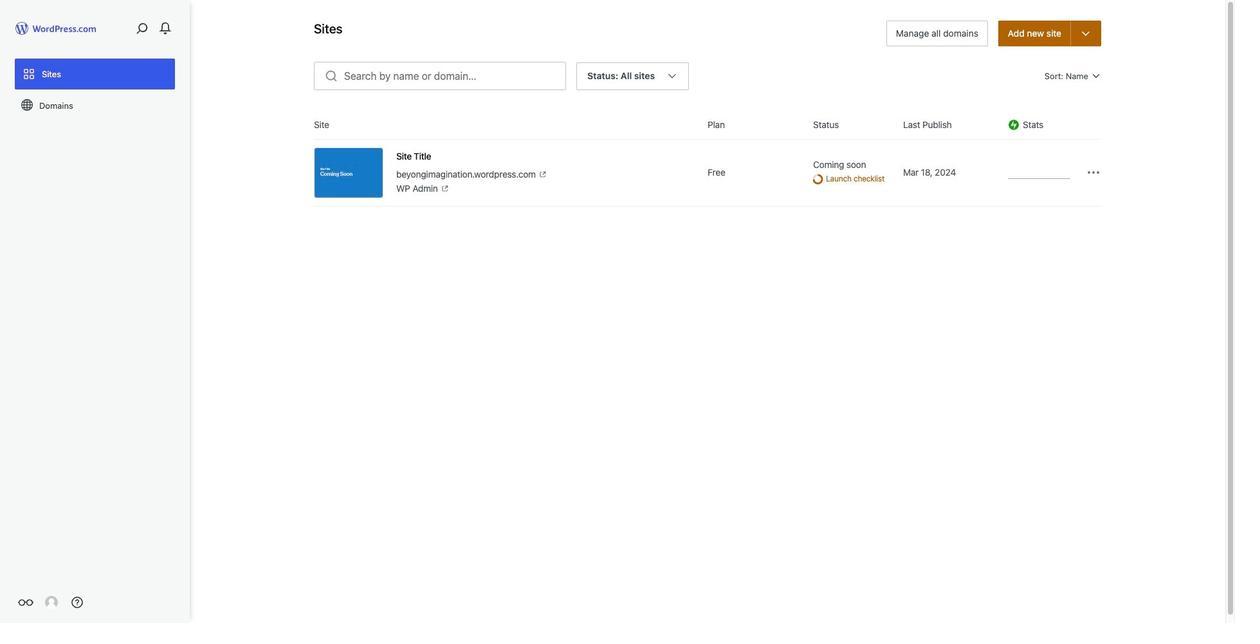 Task type: locate. For each thing, give the bounding box(es) containing it.
sorting by name. switch sorting mode image
[[1092, 71, 1102, 81]]

displaying all sites. element
[[588, 63, 655, 89]]

None search field
[[314, 62, 566, 90]]

site actions image
[[1086, 165, 1102, 180]]

reader image
[[18, 595, 33, 610]]



Task type: vqa. For each thing, say whether or not it's contained in the screenshot.
Reader icon
yes



Task type: describe. For each thing, give the bounding box(es) containing it.
highest hourly views 0 image
[[1009, 171, 1070, 179]]

jeremy miller image
[[45, 596, 58, 609]]

Search search field
[[344, 62, 566, 89]]

toggle menu image
[[1081, 28, 1092, 39]]

visit wp admin image
[[441, 184, 450, 193]]



